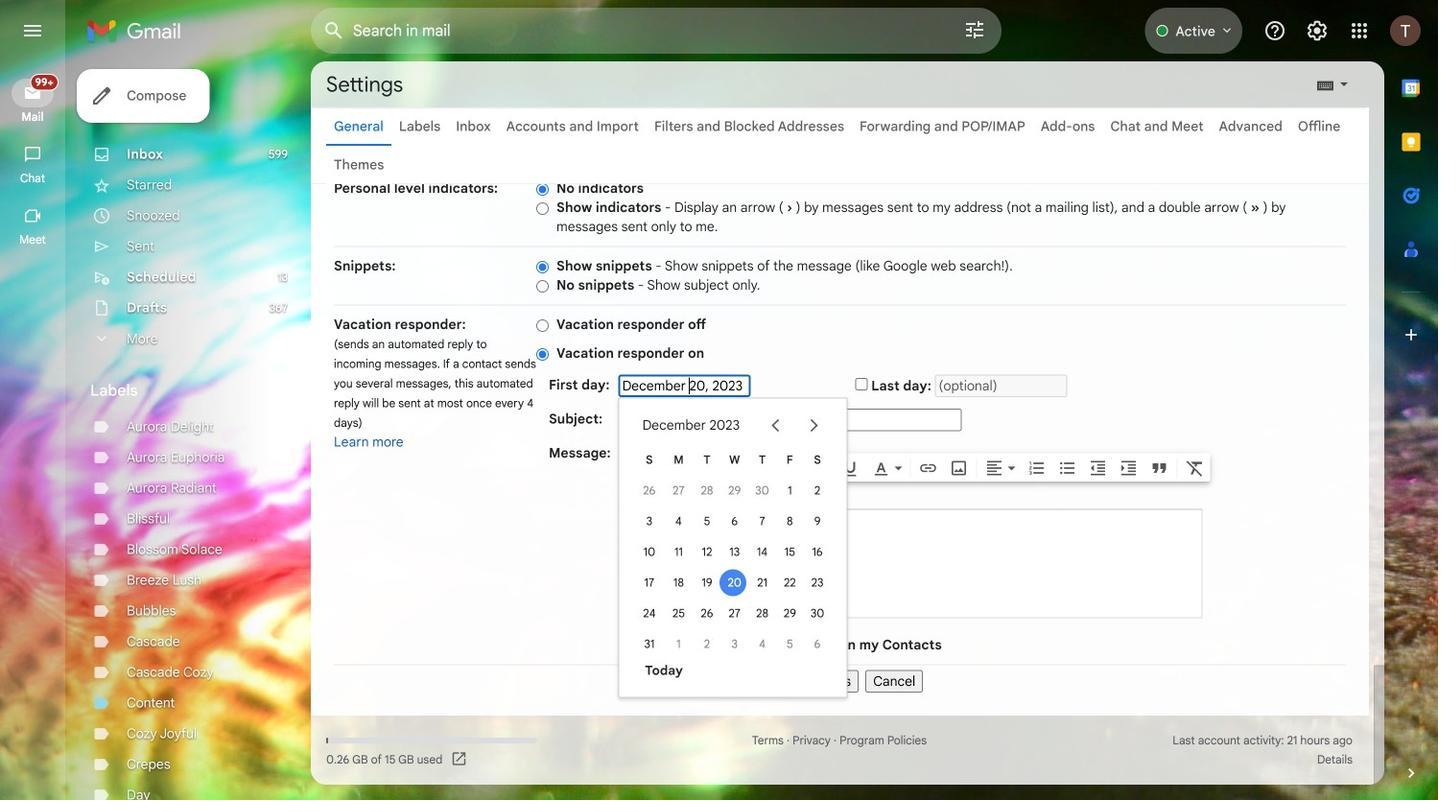 Task type: vqa. For each thing, say whether or not it's contained in the screenshot.
leftmost tab list
yes



Task type: describe. For each thing, give the bounding box(es) containing it.
3 dec cell
[[635, 506, 664, 537]]

10 dec cell
[[635, 537, 664, 568]]

1 dec cell
[[776, 476, 804, 506]]

6 dec cell
[[721, 506, 749, 537]]

19 dec cell
[[694, 568, 721, 598]]

1 jan cell
[[664, 629, 694, 660]]

15 dec cell
[[776, 537, 804, 568]]

2 dec cell
[[804, 476, 832, 506]]

quote ‪(⌘⇧9)‬ image
[[1150, 459, 1169, 478]]

29 dec cell
[[776, 598, 804, 629]]

28 dec cell
[[749, 598, 776, 629]]

21 dec cell
[[749, 568, 776, 598]]

link ‪(⌘k)‬ image
[[919, 459, 938, 478]]

1 column header from the left
[[635, 445, 664, 476]]

4 dec cell
[[664, 506, 694, 537]]

9 dec cell
[[804, 506, 832, 537]]

1 horizontal spatial tab list
[[1385, 61, 1439, 731]]

4 column header from the left
[[721, 445, 749, 476]]

22 dec cell
[[776, 568, 804, 598]]

27 dec cell
[[721, 598, 749, 629]]

Search in mail search field
[[311, 8, 1002, 54]]

25 dec cell
[[664, 598, 694, 629]]

13 dec cell
[[721, 537, 749, 568]]

6 column header from the left
[[776, 445, 804, 476]]

24 dec cell
[[635, 598, 664, 629]]

indent less ‪(⌘[)‬ image
[[1089, 459, 1108, 478]]

7 dec cell
[[749, 506, 776, 537]]

insert image image
[[950, 459, 969, 478]]

Vacation responder text field
[[626, 520, 1202, 608]]

2 column header from the left
[[664, 445, 694, 476]]

bold ‪(⌘b)‬ image
[[780, 459, 799, 478]]

16 dec cell
[[804, 537, 832, 568]]

Search in mail text field
[[353, 21, 910, 40]]

5 dec cell
[[694, 506, 721, 537]]

30 dec cell
[[804, 598, 832, 629]]

0 horizontal spatial tab list
[[311, 107, 1369, 184]]



Task type: locate. For each thing, give the bounding box(es) containing it.
bulleted list ‪(⌘⇧8)‬ image
[[1058, 459, 1077, 478]]

Subject text field
[[619, 409, 962, 431]]

settings image
[[1306, 19, 1329, 42]]

select input tool image
[[1339, 77, 1350, 91]]

follow link to manage storage image
[[450, 750, 470, 770]]

30 nov cell
[[749, 476, 776, 506]]

heading
[[0, 109, 65, 125], [0, 171, 65, 186], [0, 232, 65, 248], [90, 381, 273, 400]]

0 horizontal spatial navigation
[[0, 61, 67, 800]]

indent more ‪(⌘])‬ image
[[1120, 459, 1139, 478]]

tab list
[[1385, 61, 1439, 731], [311, 107, 1369, 184]]

23 dec cell
[[804, 568, 832, 598]]

2 jan cell
[[694, 629, 721, 660]]

1 horizontal spatial navigation
[[334, 666, 1346, 693]]

3 jan cell
[[721, 629, 749, 660]]

footer
[[311, 731, 1369, 770]]

formatting options toolbar
[[625, 453, 1211, 482]]

support image
[[1264, 19, 1287, 42]]

None radio
[[536, 279, 549, 293], [536, 347, 549, 362], [536, 279, 549, 293], [536, 347, 549, 362]]

12 dec cell
[[694, 537, 721, 568]]

28 nov cell
[[694, 476, 721, 506]]

None radio
[[536, 182, 549, 197], [536, 201, 549, 216], [536, 260, 549, 274], [536, 318, 549, 333], [536, 182, 549, 197], [536, 201, 549, 216], [536, 260, 549, 274], [536, 318, 549, 333]]

None text field
[[619, 375, 751, 397], [935, 375, 1068, 397], [619, 375, 751, 397], [935, 375, 1068, 397]]

row
[[635, 406, 832, 445]]

20 dec cell
[[721, 568, 749, 598]]

5 column header from the left
[[749, 445, 776, 476]]

27 nov cell
[[664, 476, 694, 506]]

remove formatting ‪(⌘\)‬ image
[[1186, 459, 1205, 478]]

4 jan cell
[[749, 629, 776, 660]]

31 dec cell
[[635, 629, 664, 660]]

italic ‪(⌘i)‬ image
[[811, 459, 830, 478]]

grid
[[635, 445, 832, 660]]

main menu image
[[21, 19, 44, 42]]

17 dec cell
[[635, 568, 664, 598]]

18 dec cell
[[664, 568, 694, 598]]

11 dec cell
[[664, 537, 694, 568]]

search in mail image
[[317, 13, 351, 48]]

3 column header from the left
[[694, 445, 721, 476]]

26 nov cell
[[635, 476, 664, 506]]

14 dec cell
[[749, 537, 776, 568]]

underline ‪(⌘u)‬ image
[[841, 459, 860, 479]]

numbered list ‪(⌘⇧7)‬ image
[[1027, 459, 1047, 478]]

26 dec cell
[[694, 598, 721, 629]]

8 dec cell
[[776, 506, 804, 537]]

29 nov cell
[[721, 476, 749, 506]]

column header
[[635, 445, 664, 476], [664, 445, 694, 476], [694, 445, 721, 476], [721, 445, 749, 476], [749, 445, 776, 476], [776, 445, 804, 476], [804, 445, 832, 476]]

navigation
[[0, 61, 67, 800], [334, 666, 1346, 693]]

advanced search options image
[[956, 11, 994, 49]]

Fixed end date checkbox
[[856, 378, 868, 391]]

6 jan cell
[[804, 629, 832, 660]]

5 jan cell
[[776, 629, 804, 660]]

gmail image
[[86, 12, 191, 50]]

7 column header from the left
[[804, 445, 832, 476]]



